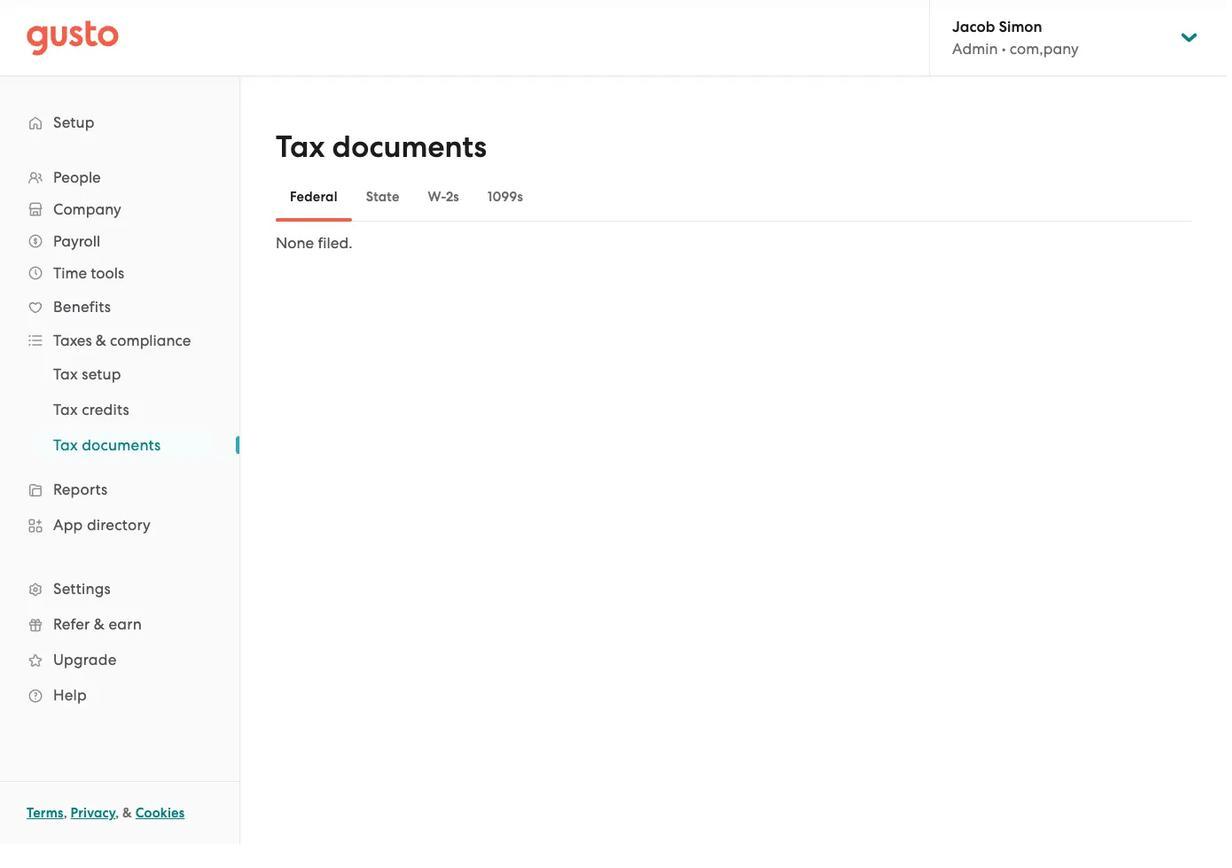 Task type: vqa. For each thing, say whether or not it's contained in the screenshot.
rightmost your
no



Task type: describe. For each thing, give the bounding box(es) containing it.
& for compliance
[[96, 332, 106, 349]]

w-
[[428, 189, 446, 205]]

federal
[[290, 189, 338, 205]]

2s
[[446, 189, 459, 205]]

setup
[[82, 365, 121, 383]]

privacy
[[71, 805, 115, 821]]

none filed.
[[276, 234, 353, 252]]

payroll button
[[18, 225, 222, 257]]

time tools
[[53, 264, 124, 282]]

tax for tax setup "link"
[[53, 365, 78, 383]]

settings link
[[18, 573, 222, 605]]

1099s button
[[474, 176, 537, 218]]

cookies
[[135, 805, 185, 821]]

tax for tax credits link
[[53, 401, 78, 419]]

tax setup
[[53, 365, 121, 383]]

company button
[[18, 193, 222, 225]]

app directory
[[53, 516, 151, 534]]

cookies button
[[135, 803, 185, 824]]

help link
[[18, 679, 222, 711]]

taxes & compliance button
[[18, 325, 222, 357]]

tools
[[91, 264, 124, 282]]

filed.
[[318, 234, 353, 252]]

compliance
[[110, 332, 191, 349]]

earn
[[109, 616, 142, 633]]

2 vertical spatial &
[[122, 805, 132, 821]]

jacob simon admin • com,pany
[[953, 18, 1079, 58]]

reports
[[53, 481, 108, 498]]

documents inside "gusto navigation" element
[[82, 436, 161, 454]]

com,pany
[[1010, 40, 1079, 58]]

tax documents inside "list"
[[53, 436, 161, 454]]

refer & earn link
[[18, 608, 222, 640]]

help
[[53, 687, 87, 704]]

refer & earn
[[53, 616, 142, 633]]

gusto navigation element
[[0, 76, 239, 741]]

terms
[[27, 805, 64, 821]]

taxes
[[53, 332, 92, 349]]

tax for tax documents link
[[53, 436, 78, 454]]

& for earn
[[94, 616, 105, 633]]

1 , from the left
[[64, 805, 67, 821]]

reports link
[[18, 474, 222, 506]]

payroll
[[53, 232, 100, 250]]

1 horizontal spatial tax documents
[[276, 129, 487, 165]]

none
[[276, 234, 314, 252]]



Task type: locate. For each thing, give the bounding box(es) containing it.
people
[[53, 169, 101, 186]]

documents up state button
[[332, 129, 487, 165]]

tax down taxes in the top left of the page
[[53, 365, 78, 383]]

0 vertical spatial &
[[96, 332, 106, 349]]

tax
[[276, 129, 325, 165], [53, 365, 78, 383], [53, 401, 78, 419], [53, 436, 78, 454]]

& right taxes in the top left of the page
[[96, 332, 106, 349]]

1 vertical spatial documents
[[82, 436, 161, 454]]

setup link
[[18, 106, 222, 138]]

tax credits link
[[32, 394, 222, 426]]

tax up the federal button on the left top of the page
[[276, 129, 325, 165]]

upgrade
[[53, 651, 117, 669]]

& left cookies
[[122, 805, 132, 821]]

admin
[[953, 40, 998, 58]]

app
[[53, 516, 83, 534]]

app directory link
[[18, 509, 222, 541]]

0 horizontal spatial tax documents
[[53, 436, 161, 454]]

credits
[[82, 401, 129, 419]]

tax setup link
[[32, 358, 222, 390]]

state button
[[352, 176, 414, 218]]

1 vertical spatial tax documents
[[53, 436, 161, 454]]

time tools button
[[18, 257, 222, 289]]

setup
[[53, 114, 95, 131]]

tax forms tab list
[[276, 172, 1192, 222]]

tax documents up state button
[[276, 129, 487, 165]]

documents down tax credits link
[[82, 436, 161, 454]]

1 horizontal spatial ,
[[115, 805, 119, 821]]

company
[[53, 200, 121, 218]]

home image
[[27, 20, 119, 55]]

, left cookies
[[115, 805, 119, 821]]

directory
[[87, 516, 151, 534]]

taxes & compliance
[[53, 332, 191, 349]]

,
[[64, 805, 67, 821], [115, 805, 119, 821]]

terms link
[[27, 805, 64, 821]]

terms , privacy , & cookies
[[27, 805, 185, 821]]

0 horizontal spatial documents
[[82, 436, 161, 454]]

tax down tax credits
[[53, 436, 78, 454]]

0 vertical spatial tax documents
[[276, 129, 487, 165]]

1 list from the top
[[0, 161, 239, 713]]

list
[[0, 161, 239, 713], [0, 357, 239, 463]]

list containing people
[[0, 161, 239, 713]]

tax documents down credits
[[53, 436, 161, 454]]

tax left credits
[[53, 401, 78, 419]]

0 vertical spatial documents
[[332, 129, 487, 165]]

w-2s button
[[414, 176, 474, 218]]

list containing tax setup
[[0, 357, 239, 463]]

settings
[[53, 580, 111, 598]]

& left earn
[[94, 616, 105, 633]]

& inside taxes & compliance "dropdown button"
[[96, 332, 106, 349]]

& inside refer & earn link
[[94, 616, 105, 633]]

tax documents link
[[32, 429, 222, 461]]

tax inside "link"
[[53, 365, 78, 383]]

documents
[[332, 129, 487, 165], [82, 436, 161, 454]]

privacy link
[[71, 805, 115, 821]]

1099s
[[488, 189, 523, 205]]

jacob
[[953, 18, 995, 36]]

1 horizontal spatial documents
[[332, 129, 487, 165]]

time
[[53, 264, 87, 282]]

benefits link
[[18, 291, 222, 323]]

0 horizontal spatial ,
[[64, 805, 67, 821]]

people button
[[18, 161, 222, 193]]

&
[[96, 332, 106, 349], [94, 616, 105, 633], [122, 805, 132, 821]]

federal button
[[276, 176, 352, 218]]

•
[[1002, 40, 1006, 58]]

benefits
[[53, 298, 111, 316]]

w-2s
[[428, 189, 459, 205]]

2 list from the top
[[0, 357, 239, 463]]

simon
[[999, 18, 1043, 36]]

tax documents
[[276, 129, 487, 165], [53, 436, 161, 454]]

tax credits
[[53, 401, 129, 419]]

1 vertical spatial &
[[94, 616, 105, 633]]

2 , from the left
[[115, 805, 119, 821]]

refer
[[53, 616, 90, 633]]

state
[[366, 189, 400, 205]]

, left privacy link on the left of page
[[64, 805, 67, 821]]

upgrade link
[[18, 644, 222, 676]]



